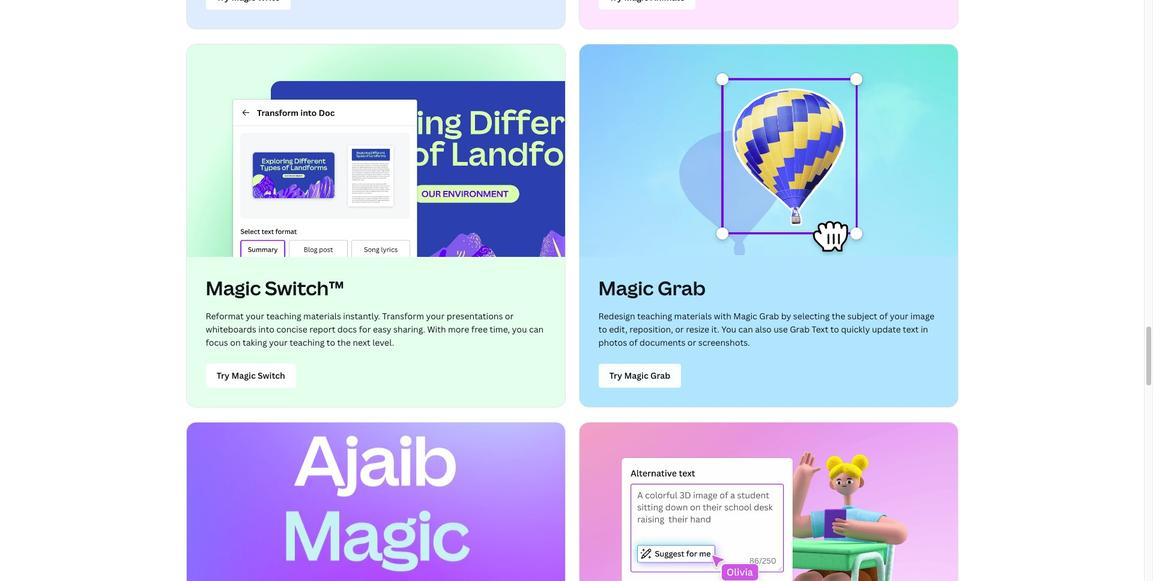 Task type: describe. For each thing, give the bounding box(es) containing it.
your up the "with"
[[426, 311, 445, 322]]

text
[[812, 324, 829, 335]]

for
[[359, 324, 371, 335]]

you
[[722, 324, 736, 335]]

1 vertical spatial grab
[[759, 311, 779, 322]]

transform
[[382, 311, 424, 322]]

0 horizontal spatial grab
[[658, 275, 706, 301]]

documents
[[640, 337, 686, 348]]

0 horizontal spatial of
[[629, 337, 638, 348]]

the inside reformat your teaching materials instantly. transform your presentations or whiteboards into concise report docs for easy sharing. with more free time, you can focus on taking your teaching to the next level.
[[337, 337, 351, 348]]

your inside redesign teaching materials with magic grab by selecting the subject of your image to edit, reposition, or resize it. you can also use grab text to quickly update text in photos of documents or screenshots.
[[890, 311, 909, 322]]

or inside reformat your teaching materials instantly. transform your presentations or whiteboards into concise report docs for easy sharing. with more free time, you can focus on taking your teaching to the next level.
[[505, 311, 514, 322]]

1 horizontal spatial of
[[879, 311, 888, 322]]

in
[[921, 324, 928, 335]]

teaching down concise
[[290, 337, 325, 348]]

focus
[[206, 337, 228, 348]]

more
[[448, 324, 469, 335]]

screenshots.
[[698, 337, 750, 348]]

you
[[512, 324, 527, 335]]

free
[[471, 324, 488, 335]]

use
[[774, 324, 788, 335]]

with
[[714, 311, 732, 322]]

reformat
[[206, 311, 244, 322]]

2 vertical spatial grab
[[790, 324, 810, 335]]

magic for magic grab
[[599, 275, 654, 301]]

time,
[[490, 324, 510, 335]]

teaching inside redesign teaching materials with magic grab by selecting the subject of your image to edit, reposition, or resize it. you can also use grab text to quickly update text in photos of documents or screenshots.
[[637, 311, 672, 322]]

1 horizontal spatial to
[[599, 324, 607, 335]]

teaching up concise
[[266, 311, 301, 322]]

to inside reformat your teaching materials instantly. transform your presentations or whiteboards into concise report docs for easy sharing. with more free time, you can focus on taking your teaching to the next level.
[[327, 337, 335, 348]]

photos
[[599, 337, 627, 348]]

redesign
[[599, 311, 635, 322]]

resize
[[686, 324, 709, 335]]

redesign teaching materials with magic grab by selecting the subject of your image to edit, reposition, or resize it. you can also use grab text to quickly update text in photos of documents or screenshots.
[[599, 311, 935, 348]]

instantly.
[[343, 311, 380, 322]]

next
[[353, 337, 370, 348]]



Task type: vqa. For each thing, say whether or not it's contained in the screenshot.
topmost or
yes



Task type: locate. For each thing, give the bounding box(es) containing it.
your up into
[[246, 311, 264, 322]]

taking
[[243, 337, 267, 348]]

text
[[903, 324, 919, 335]]

1 horizontal spatial or
[[675, 324, 684, 335]]

2 horizontal spatial magic
[[734, 311, 757, 322]]

1 horizontal spatial can
[[739, 324, 753, 335]]

magic for magic switch™
[[206, 275, 261, 301]]

2 horizontal spatial to
[[831, 324, 839, 335]]

0 horizontal spatial or
[[505, 311, 514, 322]]

presentations
[[447, 311, 503, 322]]

0 vertical spatial or
[[505, 311, 514, 322]]

magic up you
[[734, 311, 757, 322]]

reformat your teaching materials instantly. transform your presentations or whiteboards into concise report docs for easy sharing. with more free time, you can focus on taking your teaching to the next level.
[[206, 311, 544, 348]]

0 horizontal spatial magic
[[206, 275, 261, 301]]

the
[[832, 311, 845, 322], [337, 337, 351, 348]]

your down into
[[269, 337, 288, 348]]

2 vertical spatial or
[[688, 337, 696, 348]]

grab
[[658, 275, 706, 301], [759, 311, 779, 322], [790, 324, 810, 335]]

to down the 'report' on the left bottom of page
[[327, 337, 335, 348]]

materials inside reformat your teaching materials instantly. transform your presentations or whiteboards into concise report docs for easy sharing. with more free time, you can focus on taking your teaching to the next level.
[[303, 311, 341, 322]]

0 vertical spatial of
[[879, 311, 888, 322]]

into
[[258, 324, 274, 335]]

0 horizontal spatial materials
[[303, 311, 341, 322]]

also
[[755, 324, 772, 335]]

grab down 'selecting'
[[790, 324, 810, 335]]

to
[[599, 324, 607, 335], [831, 324, 839, 335], [327, 337, 335, 348]]

on
[[230, 337, 241, 348]]

report
[[309, 324, 335, 335]]

the inside redesign teaching materials with magic grab by selecting the subject of your image to edit, reposition, or resize it. you can also use grab text to quickly update text in photos of documents or screenshots.
[[832, 311, 845, 322]]

magic
[[206, 275, 261, 301], [599, 275, 654, 301], [734, 311, 757, 322]]

1 vertical spatial or
[[675, 324, 684, 335]]

of
[[879, 311, 888, 322], [629, 337, 638, 348]]

by
[[781, 311, 791, 322]]

2 horizontal spatial grab
[[790, 324, 810, 335]]

the down docs
[[337, 337, 351, 348]]

magic grab
[[599, 275, 706, 301]]

to right text
[[831, 324, 839, 335]]

2 materials from the left
[[674, 311, 712, 322]]

0 horizontal spatial to
[[327, 337, 335, 348]]

docs
[[337, 324, 357, 335]]

reposition,
[[630, 324, 673, 335]]

1 horizontal spatial magic
[[599, 275, 654, 301]]

your up text
[[890, 311, 909, 322]]

quickly
[[841, 324, 870, 335]]

subject
[[847, 311, 877, 322]]

1 materials from the left
[[303, 311, 341, 322]]

selecting
[[793, 311, 830, 322]]

with
[[427, 324, 446, 335]]

concise
[[276, 324, 307, 335]]

or
[[505, 311, 514, 322], [675, 324, 684, 335], [688, 337, 696, 348]]

update
[[872, 324, 901, 335]]

grab up also
[[759, 311, 779, 322]]

can inside redesign teaching materials with magic grab by selecting the subject of your image to edit, reposition, or resize it. you can also use grab text to quickly update text in photos of documents or screenshots.
[[739, 324, 753, 335]]

materials up the 'report' on the left bottom of page
[[303, 311, 341, 322]]

or left resize
[[675, 324, 684, 335]]

edit,
[[609, 324, 628, 335]]

your
[[246, 311, 264, 322], [426, 311, 445, 322], [890, 311, 909, 322], [269, 337, 288, 348]]

switch™
[[265, 275, 344, 301]]

0 vertical spatial grab
[[658, 275, 706, 301]]

magic up reformat
[[206, 275, 261, 301]]

level.
[[373, 337, 394, 348]]

1 vertical spatial the
[[337, 337, 351, 348]]

sharing.
[[393, 324, 425, 335]]

of up update
[[879, 311, 888, 322]]

1 horizontal spatial the
[[832, 311, 845, 322]]

magic inside redesign teaching materials with magic grab by selecting the subject of your image to edit, reposition, or resize it. you can also use grab text to quickly update text in photos of documents or screenshots.
[[734, 311, 757, 322]]

can
[[529, 324, 544, 335], [739, 324, 753, 335]]

or up "time,"
[[505, 311, 514, 322]]

the up quickly
[[832, 311, 845, 322]]

can inside reformat your teaching materials instantly. transform your presentations or whiteboards into concise report docs for easy sharing. with more free time, you can focus on taking your teaching to the next level.
[[529, 324, 544, 335]]

easy
[[373, 324, 391, 335]]

1 can from the left
[[529, 324, 544, 335]]

it.
[[711, 324, 720, 335]]

of right photos
[[629, 337, 638, 348]]

teaching
[[266, 311, 301, 322], [637, 311, 672, 322], [290, 337, 325, 348]]

1 vertical spatial of
[[629, 337, 638, 348]]

2 can from the left
[[739, 324, 753, 335]]

magic up redesign
[[599, 275, 654, 301]]

1 horizontal spatial materials
[[674, 311, 712, 322]]

teaching up reposition, in the right of the page
[[637, 311, 672, 322]]

1 horizontal spatial grab
[[759, 311, 779, 322]]

materials inside redesign teaching materials with magic grab by selecting the subject of your image to edit, reposition, or resize it. you can also use grab text to quickly update text in photos of documents or screenshots.
[[674, 311, 712, 322]]

0 horizontal spatial can
[[529, 324, 544, 335]]

0 horizontal spatial the
[[337, 337, 351, 348]]

to left edit, at the bottom right of page
[[599, 324, 607, 335]]

image
[[911, 311, 935, 322]]

magic switch™
[[206, 275, 344, 301]]

materials up resize
[[674, 311, 712, 322]]

whiteboards
[[206, 324, 256, 335]]

2 horizontal spatial or
[[688, 337, 696, 348]]

0 vertical spatial the
[[832, 311, 845, 322]]

grab up resize
[[658, 275, 706, 301]]

or down resize
[[688, 337, 696, 348]]

materials
[[303, 311, 341, 322], [674, 311, 712, 322]]



